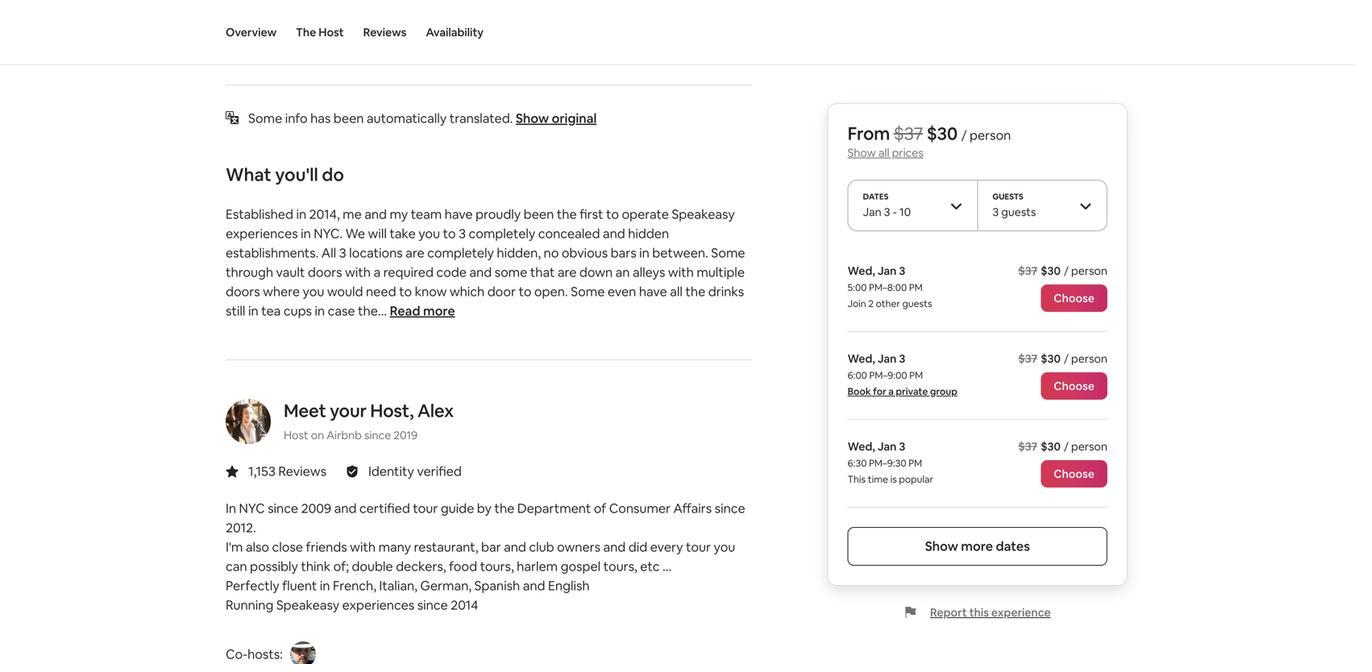 Task type: describe. For each thing, give the bounding box(es) containing it.
person inside from $37 $30 / person show all prices
[[970, 127, 1011, 143]]

0 vertical spatial reviews
[[363, 25, 407, 40]]

has
[[310, 110, 331, 127]]

required
[[383, 264, 434, 281]]

3 inside "wed, jan 3 6:30 pm–9:30 pm this time is popular"
[[899, 439, 906, 454]]

hidden,
[[497, 245, 541, 261]]

even
[[608, 283, 636, 300]]

since down german,
[[417, 597, 448, 613]]

guests inside guests 3 guests
[[1001, 205, 1036, 219]]

certified
[[359, 500, 410, 517]]

availability button
[[426, 0, 484, 64]]

to right first
[[606, 206, 619, 222]]

2 vertical spatial show
[[925, 538, 958, 555]]

pm–8:00
[[869, 281, 907, 294]]

in left case at left top
[[315, 303, 325, 319]]

choose link for wed, jan 3 6:00 pm–9:00 pm book for a private group
[[1041, 372, 1108, 400]]

2019
[[394, 428, 418, 443]]

1 tours, from the left
[[480, 558, 514, 575]]

meet
[[284, 399, 326, 422]]

2 vertical spatial some
[[571, 283, 605, 300]]

deckers,
[[396, 558, 446, 575]]

from
[[848, 122, 890, 145]]

between.
[[652, 245, 708, 261]]

team
[[411, 206, 442, 222]]

prices
[[892, 146, 924, 160]]

all inside from $37 $30 / person show all prices
[[879, 146, 890, 160]]

1 vertical spatial have
[[639, 283, 667, 300]]

report
[[930, 605, 967, 620]]

proudly
[[476, 206, 521, 222]]

choose for wed, jan 3 5:00 pm–8:00 pm join 2 other guests
[[1054, 291, 1095, 306]]

a inside the established in 2014, me and my team have proudly been the first to operate speakeasy experiences in nyc. we will take you to 3 completely concealed and hidden establishments. all 3 locations are completely hidden, no obvious bars in between. some through vault doors with a required code and some that are down an alleys with multiple doors where you would need to know which door to open. some even have all the drinks still in tea cups in case the…
[[374, 264, 381, 281]]

been inside the established in 2014, me and my team have proudly been the first to operate speakeasy experiences in nyc. we will take you to 3 completely concealed and hidden establishments. all 3 locations are completely hidden, no obvious bars in between. some through vault doors with a required code and some that are down an alleys with multiple doors where you would need to know which door to open. some even have all the drinks still in tea cups in case the…
[[524, 206, 554, 222]]

1,153 reviews
[[248, 463, 326, 480]]

1 vertical spatial completely
[[427, 245, 494, 261]]

wed, jan 3 6:00 pm–9:00 pm book for a private group
[[848, 351, 958, 398]]

info
[[285, 110, 308, 127]]

pm–9:30
[[869, 457, 907, 470]]

what
[[226, 163, 271, 186]]

in left nyc.
[[301, 225, 311, 242]]

person for wed, jan 3 6:00 pm–9:00 pm book for a private group
[[1071, 351, 1108, 366]]

3 inside dates jan 3 - 10
[[884, 205, 890, 219]]

$37 $30 / person for wed, jan 3 5:00 pm–8:00 pm join 2 other guests
[[1018, 264, 1108, 278]]

2 horizontal spatial the
[[686, 283, 706, 300]]

...
[[663, 558, 672, 575]]

dates jan 3 - 10
[[863, 191, 911, 219]]

wed, for wed, jan 3 6:30 pm–9:30 pm this time is popular
[[848, 439, 875, 454]]

by
[[477, 500, 492, 517]]

airbnb
[[327, 428, 362, 443]]

some info has been automatically translated. show original
[[248, 110, 597, 127]]

all
[[321, 245, 336, 261]]

choose link for wed, jan 3 6:30 pm–9:30 pm this time is popular
[[1041, 460, 1108, 488]]

show more dates link
[[848, 527, 1108, 566]]

the host button
[[296, 0, 344, 64]]

and left did
[[603, 539, 626, 555]]

in left tea
[[248, 303, 258, 319]]

alex
[[417, 399, 454, 422]]

in left 2014,
[[296, 206, 306, 222]]

super
[[277, 23, 313, 39]]

of
[[594, 500, 606, 517]]

affairs
[[674, 500, 712, 517]]

/ for wed, jan 3 6:30 pm–9:30 pm this time is popular
[[1064, 439, 1069, 454]]

1 horizontal spatial tour
[[686, 539, 711, 555]]

wed, jan 3 6:30 pm–9:30 pm this time is popular
[[848, 439, 933, 486]]

jan for -
[[863, 205, 882, 219]]

perfectly
[[226, 578, 279, 594]]

will
[[368, 225, 387, 242]]

on
[[311, 428, 324, 443]]

drinks
[[708, 283, 744, 300]]

co-hosts:
[[226, 646, 283, 663]]

friends
[[306, 539, 347, 555]]

operate
[[622, 206, 669, 222]]

jan for 5:00
[[878, 264, 897, 278]]

multiple
[[697, 264, 745, 281]]

-
[[893, 205, 897, 219]]

that
[[530, 264, 555, 281]]

no
[[544, 245, 559, 261]]

group
[[930, 385, 958, 398]]

3 inside "wed, jan 3 6:00 pm–9:00 pm book for a private group"
[[899, 351, 906, 366]]

$37 $30 / person for wed, jan 3 6:00 pm–9:00 pm book for a private group
[[1018, 351, 1108, 366]]

you inside in nyc since 2009 and certified tour guide by the department of consumer affairs since 2012. i'm also close friends with many restaurant, bar and club owners and did every tour you can possibly think of; double deckers, food tours, harlem gospel tours, etc ... perfectly fluent in french, italian, german, spanish and english running speakeasy experiences since 2014
[[714, 539, 735, 555]]

learn more about the host, lyonel. image
[[290, 642, 316, 664]]

alleys
[[633, 264, 665, 281]]

0 vertical spatial are
[[406, 245, 425, 261]]

super storytelling
[[277, 23, 385, 39]]

can
[[226, 558, 247, 575]]

show more dates
[[925, 538, 1030, 555]]

since right affairs
[[715, 500, 745, 517]]

locations
[[349, 245, 403, 261]]

did
[[629, 539, 647, 555]]

possibly
[[250, 558, 298, 575]]

book
[[848, 385, 871, 398]]

what you'll do
[[226, 163, 344, 186]]

show inside from $37 $30 / person show all prices
[[848, 146, 876, 160]]

automatically
[[367, 110, 447, 127]]

dates
[[863, 191, 889, 202]]

to right door
[[519, 283, 532, 300]]

food
[[449, 558, 477, 575]]

person for wed, jan 3 5:00 pm–8:00 pm join 2 other guests
[[1071, 264, 1108, 278]]

french,
[[333, 578, 376, 594]]

2014,
[[309, 206, 340, 222]]

2012.
[[226, 520, 256, 536]]

$30 inside from $37 $30 / person show all prices
[[927, 122, 958, 145]]

this
[[970, 605, 989, 620]]

popular
[[899, 473, 933, 486]]

3 up code
[[459, 225, 466, 242]]

$37 for wed, jan 3 5:00 pm–8:00 pm join 2 other guests
[[1018, 264, 1038, 278]]

obvious
[[562, 245, 608, 261]]

door
[[487, 283, 516, 300]]

6:30
[[848, 457, 867, 470]]

pm for wed, jan 3 6:00 pm–9:00 pm book for a private group
[[910, 369, 923, 382]]

the
[[296, 25, 316, 40]]

3 inside guests 3 guests
[[993, 205, 999, 219]]

do
[[322, 163, 344, 186]]

where
[[263, 283, 300, 300]]

an
[[616, 264, 630, 281]]

guide
[[441, 500, 474, 517]]

i'm
[[226, 539, 243, 555]]

0 vertical spatial doors
[[308, 264, 342, 281]]

jan for 6:30
[[878, 439, 897, 454]]

1,153
[[248, 463, 276, 480]]



Task type: locate. For each thing, give the bounding box(es) containing it.
2 horizontal spatial some
[[711, 245, 745, 261]]

3 up 'pm–9:30'
[[899, 439, 906, 454]]

tours, up spanish
[[480, 558, 514, 575]]

host inside button
[[319, 25, 344, 40]]

3 $37 $30 / person from the top
[[1018, 439, 1108, 454]]

more inside button
[[423, 303, 455, 319]]

wed, up 5:00
[[848, 264, 875, 278]]

jan
[[863, 205, 882, 219], [878, 264, 897, 278], [878, 351, 897, 366], [878, 439, 897, 454]]

my
[[390, 206, 408, 222]]

jan up pm–8:00
[[878, 264, 897, 278]]

consumer
[[609, 500, 671, 517]]

0 horizontal spatial are
[[406, 245, 425, 261]]

tours, down did
[[604, 558, 637, 575]]

need
[[366, 283, 396, 300]]

choose link for wed, jan 3 5:00 pm–8:00 pm join 2 other guests
[[1041, 285, 1108, 312]]

experiences inside the established in 2014, me and my team have proudly been the first to operate speakeasy experiences in nyc. we will take you to 3 completely concealed and hidden establishments. all 3 locations are completely hidden, no obvious bars in between. some through vault doors with a required code and some that are down an alleys with multiple doors where you would need to know which door to open. some even have all the drinks still in tea cups in case the…
[[226, 225, 298, 242]]

book for a private group link
[[848, 385, 958, 398]]

jan inside "wed, jan 3 6:30 pm–9:30 pm this time is popular"
[[878, 439, 897, 454]]

show all prices button
[[848, 146, 924, 160]]

since right nyc
[[268, 500, 298, 517]]

0 vertical spatial pm
[[909, 281, 923, 294]]

spanish
[[474, 578, 520, 594]]

wed, jan 3 5:00 pm–8:00 pm join 2 other guests
[[848, 264, 932, 310]]

1 vertical spatial speakeasy
[[276, 597, 340, 613]]

0 horizontal spatial speakeasy
[[276, 597, 340, 613]]

0 vertical spatial have
[[445, 206, 473, 222]]

report this experience
[[930, 605, 1051, 620]]

3 inside the wed, jan 3 5:00 pm–8:00 pm join 2 other guests
[[899, 264, 906, 278]]

1 vertical spatial all
[[670, 283, 683, 300]]

wed, inside the wed, jan 3 5:00 pm–8:00 pm join 2 other guests
[[848, 264, 875, 278]]

2009
[[301, 500, 331, 517]]

since left 2019
[[364, 428, 391, 443]]

1 $37 $30 / person from the top
[[1018, 264, 1108, 278]]

storytelling
[[316, 23, 385, 39]]

0 vertical spatial choose
[[1054, 291, 1095, 306]]

the left drinks
[[686, 283, 706, 300]]

completely down proudly at the top left of page
[[469, 225, 535, 242]]

$37 for wed, jan 3 6:30 pm–9:30 pm this time is popular
[[1018, 439, 1038, 454]]

code
[[436, 264, 467, 281]]

0 horizontal spatial doors
[[226, 283, 260, 300]]

with inside in nyc since 2009 and certified tour guide by the department of consumer affairs since 2012. i'm also close friends with many restaurant, bar and club owners and did every tour you can possibly think of; double deckers, food tours, harlem gospel tours, etc ... perfectly fluent in french, italian, german, spanish and english running speakeasy experiences since 2014
[[350, 539, 376, 555]]

co-
[[226, 646, 248, 663]]

pm up private
[[910, 369, 923, 382]]

department
[[517, 500, 591, 517]]

2 tours, from the left
[[604, 558, 637, 575]]

to up read
[[399, 283, 412, 300]]

and right 2009
[[334, 500, 357, 517]]

2 horizontal spatial show
[[925, 538, 958, 555]]

1 horizontal spatial have
[[639, 283, 667, 300]]

established in 2014, me and my team have proudly been the first to operate speakeasy experiences in nyc. we will take you to 3 completely concealed and hidden establishments. all 3 locations are completely hidden, no obvious bars in between. some through vault doors with a required code and some that are down an alleys with multiple doors where you would need to know which door to open. some even have all the drinks still in tea cups in case the…
[[226, 206, 745, 319]]

0 horizontal spatial have
[[445, 206, 473, 222]]

host left on
[[284, 428, 308, 443]]

jan up pm–9:00
[[878, 351, 897, 366]]

1 vertical spatial choose
[[1054, 379, 1095, 393]]

experiences down established
[[226, 225, 298, 242]]

0 vertical spatial host
[[319, 25, 344, 40]]

1 vertical spatial choose link
[[1041, 372, 1108, 400]]

original
[[552, 110, 597, 127]]

0 horizontal spatial experiences
[[226, 225, 298, 242]]

0 vertical spatial guests
[[1001, 205, 1036, 219]]

in down think
[[320, 578, 330, 594]]

experiences inside in nyc since 2009 and certified tour guide by the department of consumer affairs since 2012. i'm also close friends with many restaurant, bar and club owners and did every tour you can possibly think of; double deckers, food tours, harlem gospel tours, etc ... perfectly fluent in french, italian, german, spanish and english running speakeasy experiences since 2014
[[342, 597, 415, 613]]

first
[[580, 206, 603, 222]]

pm inside "wed, jan 3 6:00 pm–9:00 pm book for a private group"
[[910, 369, 923, 382]]

1 vertical spatial reviews
[[278, 463, 326, 480]]

3 up pm–9:00
[[899, 351, 906, 366]]

pm up popular
[[909, 457, 922, 470]]

0 horizontal spatial a
[[374, 264, 381, 281]]

3 up pm–8:00
[[899, 264, 906, 278]]

bar
[[481, 539, 501, 555]]

$30 for wed, jan 3 5:00 pm–8:00 pm join 2 other guests
[[1041, 264, 1061, 278]]

1 horizontal spatial doors
[[308, 264, 342, 281]]

1 horizontal spatial some
[[571, 283, 605, 300]]

2 choose from the top
[[1054, 379, 1095, 393]]

1 choose from the top
[[1054, 291, 1095, 306]]

/ for wed, jan 3 6:00 pm–9:00 pm book for a private group
[[1064, 351, 1069, 366]]

in
[[226, 500, 236, 517]]

1 vertical spatial more
[[961, 538, 993, 555]]

1 horizontal spatial are
[[558, 264, 577, 281]]

3 choose from the top
[[1054, 467, 1095, 481]]

some left info on the left of the page
[[248, 110, 282, 127]]

tour
[[413, 500, 438, 517], [686, 539, 711, 555]]

a inside "wed, jan 3 6:00 pm–9:00 pm book for a private group"
[[889, 385, 894, 398]]

0 horizontal spatial tour
[[413, 500, 438, 517]]

hosts:
[[248, 646, 283, 663]]

bars
[[611, 245, 637, 261]]

2 wed, from the top
[[848, 351, 875, 366]]

with down between.
[[668, 264, 694, 281]]

2 vertical spatial choose link
[[1041, 460, 1108, 488]]

been right has at the left top of page
[[334, 110, 364, 127]]

overview button
[[226, 0, 277, 64]]

wed, inside "wed, jan 3 6:30 pm–9:30 pm this time is popular"
[[848, 439, 875, 454]]

1 vertical spatial a
[[889, 385, 894, 398]]

case
[[328, 303, 355, 319]]

some down down
[[571, 283, 605, 300]]

down
[[579, 264, 613, 281]]

you down team
[[419, 225, 440, 242]]

0 horizontal spatial all
[[670, 283, 683, 300]]

reviews right the host
[[363, 25, 407, 40]]

1 horizontal spatial tours,
[[604, 558, 637, 575]]

in down hidden
[[639, 245, 650, 261]]

3 left -
[[884, 205, 890, 219]]

0 horizontal spatial more
[[423, 303, 455, 319]]

doors down all
[[308, 264, 342, 281]]

pm for wed, jan 3 6:30 pm–9:30 pm this time is popular
[[909, 457, 922, 470]]

2 vertical spatial you
[[714, 539, 735, 555]]

jan inside "wed, jan 3 6:00 pm–9:00 pm book for a private group"
[[878, 351, 897, 366]]

and up bars
[[603, 225, 625, 242]]

1 horizontal spatial speakeasy
[[672, 206, 735, 222]]

owners
[[557, 539, 601, 555]]

wed, for wed, jan 3 5:00 pm–8:00 pm join 2 other guests
[[848, 264, 875, 278]]

1 vertical spatial pm
[[910, 369, 923, 382]]

0 vertical spatial choose link
[[1041, 285, 1108, 312]]

wed, for wed, jan 3 6:00 pm–9:00 pm book for a private group
[[848, 351, 875, 366]]

1 vertical spatial $37 $30 / person
[[1018, 351, 1108, 366]]

learn more about the host, alex. image
[[226, 399, 271, 444], [226, 399, 271, 444]]

have right team
[[445, 206, 473, 222]]

3 wed, from the top
[[848, 439, 875, 454]]

$30 for wed, jan 3 6:00 pm–9:00 pm book for a private group
[[1041, 351, 1061, 366]]

jan inside the wed, jan 3 5:00 pm–8:00 pm join 2 other guests
[[878, 264, 897, 278]]

speakeasy up between.
[[672, 206, 735, 222]]

tour left guide
[[413, 500, 438, 517]]

you up cups
[[303, 283, 324, 300]]

2 horizontal spatial you
[[714, 539, 735, 555]]

1 vertical spatial tour
[[686, 539, 711, 555]]

jan up 'pm–9:30'
[[878, 439, 897, 454]]

the right by
[[494, 500, 515, 517]]

1 horizontal spatial host
[[319, 25, 344, 40]]

wed, inside "wed, jan 3 6:00 pm–9:00 pm book for a private group"
[[848, 351, 875, 366]]

availability
[[426, 25, 484, 40]]

3 right all
[[339, 245, 346, 261]]

speakeasy inside the established in 2014, me and my team have proudly been the first to operate speakeasy experiences in nyc. we will take you to 3 completely concealed and hidden establishments. all 3 locations are completely hidden, no obvious bars in between. some through vault doors with a required code and some that are down an alleys with multiple doors where you would need to know which door to open. some even have all the drinks still in tea cups in case the…
[[672, 206, 735, 222]]

learn more about the host, lyonel. image
[[290, 642, 316, 664]]

some up multiple in the top right of the page
[[711, 245, 745, 261]]

0 vertical spatial been
[[334, 110, 364, 127]]

doors
[[308, 264, 342, 281], [226, 283, 260, 300]]

private
[[896, 385, 928, 398]]

is
[[890, 473, 897, 486]]

1 vertical spatial doors
[[226, 283, 260, 300]]

establishments.
[[226, 245, 319, 261]]

guests inside the wed, jan 3 5:00 pm–8:00 pm join 2 other guests
[[902, 297, 932, 310]]

are right that
[[558, 264, 577, 281]]

double
[[352, 558, 393, 575]]

$37 for wed, jan 3 6:00 pm–9:00 pm book for a private group
[[1018, 351, 1038, 366]]

from $37 $30 / person show all prices
[[848, 122, 1011, 160]]

1 horizontal spatial experiences
[[342, 597, 415, 613]]

this
[[848, 473, 866, 486]]

1 vertical spatial you
[[303, 283, 324, 300]]

jan down dates on the right top of the page
[[863, 205, 882, 219]]

more for show
[[961, 538, 993, 555]]

with up would
[[345, 264, 371, 281]]

in inside in nyc since 2009 and certified tour guide by the department of consumer affairs since 2012. i'm also close friends with many restaurant, bar and club owners and did every tour you can possibly think of; double deckers, food tours, harlem gospel tours, etc ... perfectly fluent in french, italian, german, spanish and english running speakeasy experiences since 2014
[[320, 578, 330, 594]]

2 vertical spatial $37 $30 / person
[[1018, 439, 1108, 454]]

10
[[900, 205, 911, 219]]

fluent
[[282, 578, 317, 594]]

me
[[343, 206, 362, 222]]

3 down guests
[[993, 205, 999, 219]]

0 horizontal spatial been
[[334, 110, 364, 127]]

hidden
[[628, 225, 669, 242]]

all left prices
[[879, 146, 890, 160]]

0 vertical spatial show
[[516, 110, 549, 127]]

tea
[[261, 303, 281, 319]]

2 vertical spatial choose
[[1054, 467, 1095, 481]]

to up code
[[443, 225, 456, 242]]

0 vertical spatial the
[[557, 206, 577, 222]]

and up which
[[470, 264, 492, 281]]

tours,
[[480, 558, 514, 575], [604, 558, 637, 575]]

wed, up the 6:30
[[848, 439, 875, 454]]

0 vertical spatial $37 $30 / person
[[1018, 264, 1108, 278]]

1 horizontal spatial the
[[557, 206, 577, 222]]

the host
[[296, 25, 344, 40]]

0 horizontal spatial some
[[248, 110, 282, 127]]

experiences down italian, at the left of page
[[342, 597, 415, 613]]

the up the concealed
[[557, 206, 577, 222]]

1 horizontal spatial all
[[879, 146, 890, 160]]

host right the
[[319, 25, 344, 40]]

choose for wed, jan 3 6:00 pm–9:00 pm book for a private group
[[1054, 379, 1095, 393]]

nyc.
[[314, 225, 343, 242]]

through
[[226, 264, 273, 281]]

0 horizontal spatial guests
[[902, 297, 932, 310]]

nyc
[[239, 500, 265, 517]]

speakeasy inside in nyc since 2009 and certified tour guide by the department of consumer affairs since 2012. i'm also close friends with many restaurant, bar and club owners and did every tour you can possibly think of; double deckers, food tours, harlem gospel tours, etc ... perfectly fluent in french, italian, german, spanish and english running speakeasy experiences since 2014
[[276, 597, 340, 613]]

the inside in nyc since 2009 and certified tour guide by the department of consumer affairs since 2012. i'm also close friends with many restaurant, bar and club owners and did every tour you can possibly think of; double deckers, food tours, harlem gospel tours, etc ... perfectly fluent in french, italian, german, spanish and english running speakeasy experiences since 2014
[[494, 500, 515, 517]]

1 vertical spatial host
[[284, 428, 308, 443]]

more left dates
[[961, 538, 993, 555]]

$37 $30 / person for wed, jan 3 6:30 pm–9:30 pm this time is popular
[[1018, 439, 1108, 454]]

1 horizontal spatial been
[[524, 206, 554, 222]]

0 horizontal spatial tours,
[[480, 558, 514, 575]]

$30
[[927, 122, 958, 145], [1041, 264, 1061, 278], [1041, 351, 1061, 366], [1041, 439, 1061, 454]]

pm inside the wed, jan 3 5:00 pm–8:00 pm join 2 other guests
[[909, 281, 923, 294]]

every
[[650, 539, 683, 555]]

1 vertical spatial wed,
[[848, 351, 875, 366]]

guests down guests
[[1001, 205, 1036, 219]]

identity verified
[[368, 463, 462, 480]]

have
[[445, 206, 473, 222], [639, 283, 667, 300]]

show left original
[[516, 110, 549, 127]]

jan for 6:00
[[878, 351, 897, 366]]

$30 for wed, jan 3 6:30 pm–9:30 pm this time is popular
[[1041, 439, 1061, 454]]

take
[[390, 225, 416, 242]]

6:00
[[848, 369, 867, 382]]

you'll
[[275, 163, 318, 186]]

reviews
[[363, 25, 407, 40], [278, 463, 326, 480]]

show down from
[[848, 146, 876, 160]]

pm–9:00
[[869, 369, 907, 382]]

show up report
[[925, 538, 958, 555]]

with up double
[[350, 539, 376, 555]]

still
[[226, 303, 245, 319]]

many
[[379, 539, 411, 555]]

your
[[330, 399, 367, 422]]

all inside the established in 2014, me and my team have proudly been the first to operate speakeasy experiences in nyc. we will take you to 3 completely concealed and hidden establishments. all 3 locations are completely hidden, no obvious bars in between. some through vault doors with a required code and some that are down an alleys with multiple doors where you would need to know which door to open. some even have all the drinks still in tea cups in case the…
[[670, 283, 683, 300]]

and up will
[[365, 206, 387, 222]]

running
[[226, 597, 274, 613]]

concealed
[[538, 225, 600, 242]]

0 vertical spatial you
[[419, 225, 440, 242]]

are
[[406, 245, 425, 261], [558, 264, 577, 281]]

person for wed, jan 3 6:30 pm–9:30 pm this time is popular
[[1071, 439, 1108, 454]]

reviews button
[[363, 0, 407, 64]]

1 vertical spatial some
[[711, 245, 745, 261]]

tour right every in the bottom of the page
[[686, 539, 711, 555]]

doors down through
[[226, 283, 260, 300]]

pm for wed, jan 3 5:00 pm–8:00 pm join 2 other guests
[[909, 281, 923, 294]]

overview
[[226, 25, 277, 40]]

1 vertical spatial experiences
[[342, 597, 415, 613]]

have down "alleys"
[[639, 283, 667, 300]]

1 vertical spatial the
[[686, 283, 706, 300]]

0 vertical spatial wed,
[[848, 264, 875, 278]]

to
[[606, 206, 619, 222], [443, 225, 456, 242], [399, 283, 412, 300], [519, 283, 532, 300]]

are up "required"
[[406, 245, 425, 261]]

german,
[[420, 578, 472, 594]]

$37 inside from $37 $30 / person show all prices
[[894, 122, 923, 145]]

read more
[[390, 303, 455, 319]]

pm right pm–8:00
[[909, 281, 923, 294]]

since inside meet your host, alex host on airbnb since 2019
[[364, 428, 391, 443]]

0 vertical spatial more
[[423, 303, 455, 319]]

3 choose link from the top
[[1041, 460, 1108, 488]]

report this experience button
[[904, 605, 1051, 620]]

2 $37 $30 / person from the top
[[1018, 351, 1108, 366]]

and down harlem
[[523, 578, 545, 594]]

1 vertical spatial been
[[524, 206, 554, 222]]

0 horizontal spatial reviews
[[278, 463, 326, 480]]

host inside meet your host, alex host on airbnb since 2019
[[284, 428, 308, 443]]

completely
[[469, 225, 535, 242], [427, 245, 494, 261]]

2 choose link from the top
[[1041, 372, 1108, 400]]

1 horizontal spatial reviews
[[363, 25, 407, 40]]

1 horizontal spatial a
[[889, 385, 894, 398]]

0 horizontal spatial host
[[284, 428, 308, 443]]

a right for
[[889, 385, 894, 398]]

of;
[[333, 558, 349, 575]]

translated.
[[450, 110, 513, 127]]

a down the locations
[[374, 264, 381, 281]]

more for read
[[423, 303, 455, 319]]

you right every in the bottom of the page
[[714, 539, 735, 555]]

guests right other
[[902, 297, 932, 310]]

wed, up 6:00 at the right bottom
[[848, 351, 875, 366]]

0 vertical spatial a
[[374, 264, 381, 281]]

and right "bar"
[[504, 539, 526, 555]]

reviews down on
[[278, 463, 326, 480]]

1 vertical spatial show
[[848, 146, 876, 160]]

speakeasy
[[672, 206, 735, 222], [276, 597, 340, 613]]

1 horizontal spatial more
[[961, 538, 993, 555]]

all down between.
[[670, 283, 683, 300]]

jan inside dates jan 3 - 10
[[863, 205, 882, 219]]

1 vertical spatial are
[[558, 264, 577, 281]]

0 horizontal spatial the
[[494, 500, 515, 517]]

1 horizontal spatial show
[[848, 146, 876, 160]]

would
[[327, 283, 363, 300]]

3
[[884, 205, 890, 219], [993, 205, 999, 219], [459, 225, 466, 242], [339, 245, 346, 261], [899, 264, 906, 278], [899, 351, 906, 366], [899, 439, 906, 454]]

0 vertical spatial experiences
[[226, 225, 298, 242]]

0 horizontal spatial you
[[303, 283, 324, 300]]

/ inside from $37 $30 / person show all prices
[[961, 127, 967, 143]]

1 wed, from the top
[[848, 264, 875, 278]]

/ for wed, jan 3 5:00 pm–8:00 pm join 2 other guests
[[1064, 264, 1069, 278]]

1 horizontal spatial guests
[[1001, 205, 1036, 219]]

choose for wed, jan 3 6:30 pm–9:30 pm this time is popular
[[1054, 467, 1095, 481]]

cups
[[284, 303, 312, 319]]

completely up code
[[427, 245, 494, 261]]

1 choose link from the top
[[1041, 285, 1108, 312]]

2 vertical spatial wed,
[[848, 439, 875, 454]]

1 vertical spatial guests
[[902, 297, 932, 310]]

0 vertical spatial some
[[248, 110, 282, 127]]

2 vertical spatial pm
[[909, 457, 922, 470]]

been up the concealed
[[524, 206, 554, 222]]

1 horizontal spatial you
[[419, 225, 440, 242]]

0 vertical spatial all
[[879, 146, 890, 160]]

0 horizontal spatial show
[[516, 110, 549, 127]]

for
[[873, 385, 887, 398]]

experiences
[[226, 225, 298, 242], [342, 597, 415, 613]]

2 vertical spatial the
[[494, 500, 515, 517]]

2014
[[451, 597, 478, 613]]

0 vertical spatial completely
[[469, 225, 535, 242]]

more down know
[[423, 303, 455, 319]]

pm inside "wed, jan 3 6:30 pm–9:30 pm this time is popular"
[[909, 457, 922, 470]]

0 vertical spatial tour
[[413, 500, 438, 517]]

show
[[516, 110, 549, 127], [848, 146, 876, 160], [925, 538, 958, 555]]

0 vertical spatial speakeasy
[[672, 206, 735, 222]]

speakeasy down fluent
[[276, 597, 340, 613]]



Task type: vqa. For each thing, say whether or not it's contained in the screenshot.
see
no



